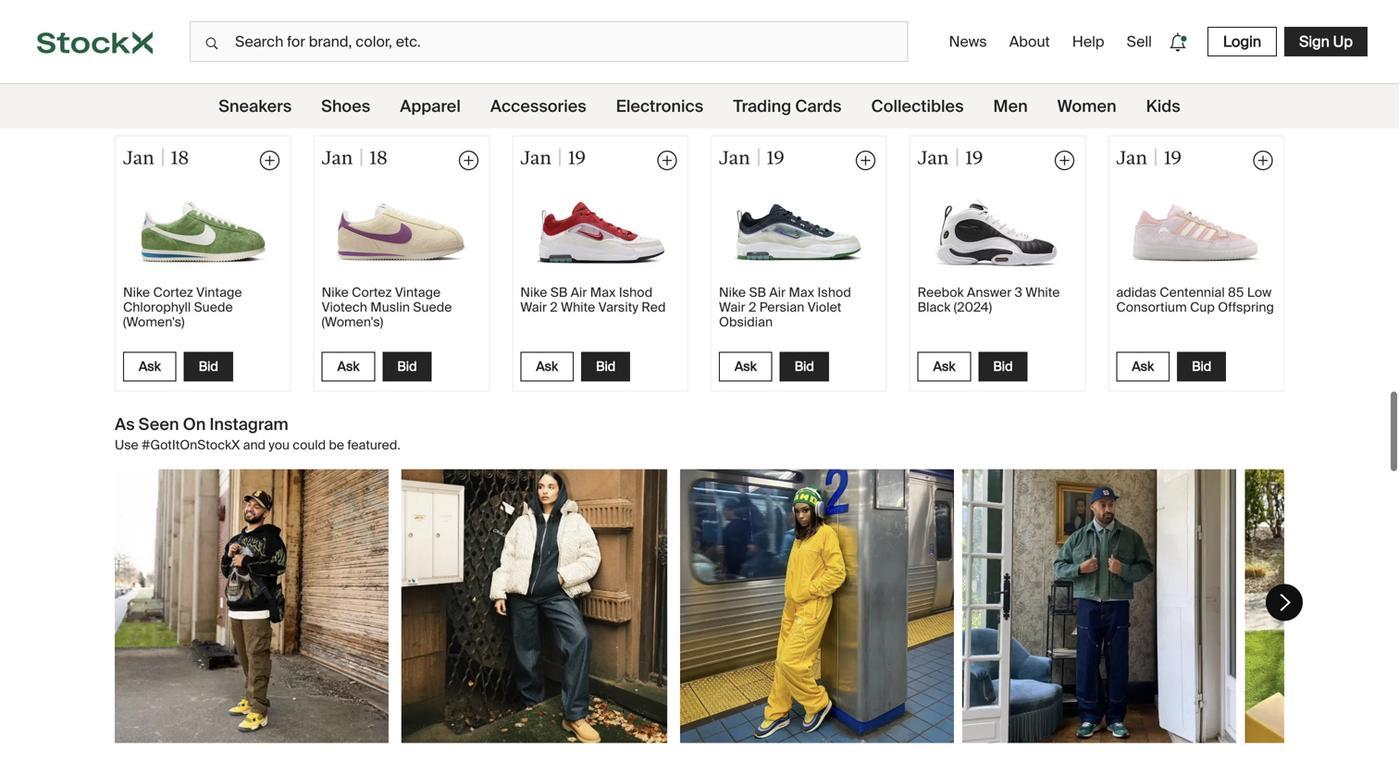 Task type: describe. For each thing, give the bounding box(es) containing it.
1 5 24 nike air force 1 low white 07 image
[[1245, 470, 1399, 744]]

as seen on instagram use #gotitonstockx and you could be featured.
[[115, 414, 400, 454]]

bid for adidas centennial 85 low consortium cup offspring
[[1192, 358, 1212, 375]]

group for adidas centennial 85 low consortium cup offspring
[[1116, 352, 1276, 382]]

news
[[949, 32, 987, 51]]

adidas centennial 85 low consortium cup offspring image
[[1131, 198, 1261, 267]]

ishod for violet
[[818, 284, 851, 301]]

jan for nike cortez vintage chlorophyll suede (women's)
[[123, 147, 154, 169]]

stockx logo image
[[37, 31, 153, 54]]

electronics
[[616, 96, 704, 117]]

persian
[[760, 299, 804, 316]]

nike sb air max ishod wair 2 white varsity red image
[[535, 198, 665, 267]]

sell
[[1127, 32, 1152, 51]]

ask link for adidas centennial 85 low consortium cup offspring
[[1116, 352, 1170, 382]]

2 ship from the left
[[978, 37, 1001, 51]]

collectibles link
[[871, 84, 964, 129]]

viotech
[[322, 299, 367, 316]]

reebok
[[918, 284, 964, 301]]

reebok answer 3 white black (2024)
[[918, 284, 1060, 316]]

2 for persian
[[749, 299, 756, 316]]

help
[[1072, 32, 1104, 51]]

19 for reebok answer 3 white black (2024)
[[966, 147, 983, 169]]

#gotitonstockx
[[142, 437, 240, 454]]

vintage for suede
[[196, 284, 242, 301]]

login button
[[1208, 27, 1277, 56]]

apparel
[[400, 96, 461, 117]]

be
[[329, 437, 344, 454]]

centennial
[[1160, 284, 1225, 301]]

product category switcher element
[[0, 84, 1399, 129]]

bid for nike cortez vintage chlorophyll suede (women's)
[[199, 358, 218, 375]]

2 xpress from the left
[[940, 37, 976, 51]]

kids
[[1146, 96, 1181, 117]]

3 xpress ship from the left
[[1139, 37, 1200, 51]]

$71
[[520, 2, 548, 25]]

men
[[993, 96, 1028, 117]]

sign
[[1299, 32, 1330, 51]]

up
[[1333, 32, 1353, 51]]

reebok answer 3 white black (2024) link
[[918, 198, 1077, 352]]

nike for nike cortez vintage chlorophyll suede (women's)
[[123, 284, 150, 301]]

follow nike sb air max ishod wair 2 persian violet obsidian or add to portfolio image
[[853, 148, 879, 174]]

bid link for nike cortez vintage viotech muslin suede (women's)
[[383, 352, 432, 382]]

on
[[183, 414, 206, 436]]

release calendar
[[115, 94, 252, 115]]

group for nike sb air max ishod wair 2 white varsity red
[[520, 352, 680, 382]]

ask link for nike sb air max ishod wair 2 white varsity red
[[520, 352, 574, 382]]

nike sb air max ishod wair 2 white varsity red
[[520, 284, 666, 316]]

red
[[642, 299, 666, 316]]

follow nike cortez vintage chlorophyll suede (women's) or add to portfolio image
[[257, 148, 283, 174]]

1 17 24 timberland 6 inch premium waterproof wheat image
[[397, 470, 671, 744]]

offspring
[[1218, 299, 1274, 316]]

group for nike cortez vintage viotech muslin suede (women's)
[[322, 352, 481, 382]]

accessories link
[[490, 84, 586, 129]]

ask link for nike cortez vintage chlorophyll suede (women's)
[[123, 352, 176, 382]]

nike cortez vintage chlorophyll suede (women's)
[[123, 284, 242, 331]]

jan for adidas centennial 85 low consortium cup offspring
[[1116, 147, 1148, 169]]

(women's) inside nike cortez vintage viotech muslin suede (women's)
[[322, 314, 383, 331]]

85
[[1228, 284, 1244, 301]]

seen
[[139, 414, 179, 436]]

women
[[1057, 96, 1117, 117]]

instagram
[[210, 414, 288, 436]]

ishod for varsity
[[619, 284, 653, 301]]

1 17 24 air jordan 4 retro lightning 2021 image
[[115, 470, 389, 744]]

men link
[[993, 84, 1028, 129]]

bid link for nike sb air max ishod wair 2 persian violet obsidian
[[780, 352, 829, 382]]

group for nike cortez vintage chlorophyll suede (women's)
[[123, 352, 283, 382]]

apparel link
[[400, 84, 461, 129]]

$60
[[322, 2, 356, 25]]

trading
[[733, 96, 791, 117]]

sale:
[[343, 36, 369, 50]]

bid link for reebok answer 3 white black (2024)
[[978, 352, 1028, 382]]

$44
[[719, 2, 753, 25]]

varsity
[[598, 299, 638, 316]]

max for varsity
[[590, 284, 616, 301]]

2 xpress ship from the left
[[940, 37, 1001, 51]]

3 xpress ship link from the left
[[1109, 0, 1283, 66]]

electronics link
[[616, 84, 704, 129]]

kids link
[[1146, 84, 1181, 129]]

chlorophyll
[[123, 299, 191, 316]]

consortium
[[1116, 299, 1187, 316]]

women link
[[1057, 84, 1117, 129]]

cup
[[1190, 299, 1215, 316]]

jan for nike sb air max ishod wair 2 white varsity red
[[520, 147, 552, 169]]

bid link for nike sb air max ishod wair 2 white varsity red
[[581, 352, 630, 382]]

black
[[918, 299, 951, 316]]

suede inside nike cortez vintage chlorophyll suede (women's)
[[194, 299, 233, 316]]

$116
[[372, 35, 398, 52]]

cards
[[795, 96, 842, 117]]

about link
[[1002, 25, 1057, 59]]

wair for nike sb air max ishod wair 2 persian violet obsidian
[[719, 299, 746, 316]]

trading cards link
[[733, 84, 842, 129]]

3 ship from the left
[[1177, 37, 1200, 51]]

1 11 24 apple airpods max headphones nike air max image
[[680, 470, 954, 744]]

bid for nike cortez vintage viotech muslin suede (women's)
[[397, 358, 417, 375]]

release
[[115, 94, 178, 115]]

muslin
[[370, 299, 410, 316]]

follow adidas centennial 85 low consortium cup offspring or add to portfolio image
[[1250, 148, 1276, 174]]

ask for nike sb air max ishod wair 2 white varsity red
[[536, 358, 558, 375]]

ask link for nike cortez vintage viotech muslin suede (women's)
[[322, 352, 375, 382]]

news link
[[942, 25, 994, 59]]

nike cortez vintage viotech muslin suede (women's)
[[322, 284, 452, 331]]

group for reebok answer 3 white black (2024)
[[918, 352, 1077, 382]]

bid link for adidas centennial 85 low consortium cup offspring
[[1177, 352, 1226, 382]]



Task type: vqa. For each thing, say whether or not it's contained in the screenshot.


Task type: locate. For each thing, give the bounding box(es) containing it.
bid link down (2024)
[[978, 352, 1028, 382]]

ask for nike sb air max ishod wair 2 persian violet obsidian
[[735, 358, 757, 375]]

air up obsidian
[[769, 284, 786, 301]]

ask for nike cortez vintage viotech muslin suede (women's)
[[337, 358, 359, 375]]

1 horizontal spatial white
[[1026, 284, 1060, 301]]

1 horizontal spatial air
[[769, 284, 786, 301]]

reebok answer 3 white black (2024) image
[[932, 198, 1062, 267]]

air
[[571, 284, 587, 301], [769, 284, 786, 301]]

use
[[115, 437, 139, 454]]

5 bid from the left
[[993, 358, 1013, 375]]

group down (2024)
[[918, 352, 1077, 382]]

you
[[269, 437, 290, 454]]

3 ask from the left
[[536, 358, 558, 375]]

avg
[[322, 36, 341, 50]]

nike sb air max ishod wair 2 persian violet obsidian image
[[734, 198, 863, 267]]

ask link down black
[[918, 352, 971, 382]]

3
[[1015, 284, 1022, 301]]

move carousel right image
[[1273, 591, 1298, 615]]

collectibles
[[871, 96, 964, 117]]

1 bid from the left
[[199, 358, 218, 375]]

ask down viotech
[[337, 358, 359, 375]]

max left red
[[590, 284, 616, 301]]

18 for nike cortez vintage chlorophyll suede (women's)
[[171, 147, 189, 169]]

cortez for chlorophyll
[[153, 284, 193, 301]]

follow nike cortez vintage viotech muslin suede (women's) or add to portfolio image
[[456, 148, 481, 174]]

2 horizontal spatial xpress
[[1139, 37, 1174, 51]]

6 bid link from the left
[[1177, 352, 1226, 382]]

vintage inside nike cortez vintage chlorophyll suede (women's)
[[196, 284, 242, 301]]

sb
[[550, 284, 568, 301], [749, 284, 766, 301]]

xpress ship link
[[116, 0, 290, 66], [910, 0, 1085, 66], [1109, 0, 1283, 66]]

white
[[1026, 284, 1060, 301], [561, 299, 595, 316]]

air inside nike sb air max ishod wair 2 persian violet obsidian
[[769, 284, 786, 301]]

nike for nike cortez vintage viotech muslin suede (women's)
[[322, 284, 349, 301]]

1 nike from the left
[[123, 284, 150, 301]]

follow nike sb air max ishod wair 2 white varsity red or add to portfolio image
[[654, 148, 680, 174]]

$44 link
[[712, 0, 886, 66]]

1 11 24 new balance 2002r nightwatch green image
[[962, 470, 1236, 744]]

ishod right persian
[[818, 284, 851, 301]]

ask down obsidian
[[735, 358, 757, 375]]

xpress ship left about
[[940, 37, 1001, 51]]

jan down collectibles link
[[918, 147, 949, 169]]

1 cortez from the left
[[153, 284, 193, 301]]

nike sb air max ishod wair 2 white varsity red link
[[520, 198, 680, 352]]

2 horizontal spatial ship
[[1177, 37, 1200, 51]]

$71 link
[[513, 0, 688, 66]]

adidas
[[1116, 284, 1157, 301]]

0 horizontal spatial vintage
[[196, 284, 242, 301]]

Search... search field
[[190, 21, 908, 62]]

4 bid from the left
[[795, 358, 814, 375]]

1 xpress ship from the left
[[145, 37, 207, 51]]

1 jan from the left
[[123, 147, 154, 169]]

(women's) inside nike cortez vintage chlorophyll suede (women's)
[[123, 314, 185, 331]]

2 ask from the left
[[337, 358, 359, 375]]

group down muslin at the left of the page
[[322, 352, 481, 382]]

2 nike from the left
[[322, 284, 349, 301]]

wair for nike sb air max ishod wair 2 white varsity red
[[520, 299, 547, 316]]

nike sb air max ishod wair 2 persian violet obsidian link
[[719, 198, 879, 352]]

ship
[[184, 37, 207, 51], [978, 37, 1001, 51], [1177, 37, 1200, 51]]

1 horizontal spatial 2
[[749, 299, 756, 316]]

ship up release calendar at the top of page
[[184, 37, 207, 51]]

sign up
[[1299, 32, 1353, 51]]

air left varsity
[[571, 284, 587, 301]]

xpress ship
[[145, 37, 207, 51], [940, 37, 1001, 51], [1139, 37, 1200, 51]]

wair inside nike sb air max ishod wair 2 white varsity red
[[520, 299, 547, 316]]

1 ishod from the left
[[619, 284, 653, 301]]

ask link down obsidian
[[719, 352, 772, 382]]

xpress ship up "kids"
[[1139, 37, 1200, 51]]

0 horizontal spatial (women's)
[[123, 314, 185, 331]]

jan down "kids"
[[1116, 147, 1148, 169]]

3 bid from the left
[[596, 358, 616, 375]]

3 group from the left
[[520, 352, 680, 382]]

1 18 from the left
[[171, 147, 189, 169]]

nike left varsity
[[520, 284, 547, 301]]

ask down black
[[933, 358, 955, 375]]

jan down release
[[123, 147, 154, 169]]

nike up obsidian
[[719, 284, 746, 301]]

4 jan from the left
[[719, 147, 750, 169]]

1 ask link from the left
[[123, 352, 176, 382]]

sb for persian
[[749, 284, 766, 301]]

0 horizontal spatial ishod
[[619, 284, 653, 301]]

nike cortez vintage chlorophyll suede (women's) image
[[138, 198, 267, 267]]

vintage down nike cortez vintage chlorophyll suede (women's) image
[[196, 284, 242, 301]]

max
[[590, 284, 616, 301], [789, 284, 814, 301]]

air for persian
[[769, 284, 786, 301]]

1 horizontal spatial xpress ship
[[940, 37, 1001, 51]]

1 wair from the left
[[520, 299, 547, 316]]

low
[[1247, 284, 1272, 301]]

0 horizontal spatial air
[[571, 284, 587, 301]]

bid for nike sb air max ishod wair 2 persian violet obsidian
[[795, 358, 814, 375]]

sign up button
[[1284, 27, 1368, 56]]

jan down accessories
[[520, 147, 552, 169]]

cortez down nike cortez vintage chlorophyll suede (women's) image
[[153, 284, 193, 301]]

bid up on
[[199, 358, 218, 375]]

5 jan from the left
[[918, 147, 949, 169]]

suede
[[194, 299, 233, 316], [413, 299, 452, 316]]

white right 3
[[1026, 284, 1060, 301]]

adidas centennial 85 low consortium cup offspring
[[1116, 284, 1274, 316]]

(2024)
[[954, 299, 992, 316]]

18 down release calendar at the top of page
[[171, 147, 189, 169]]

0 horizontal spatial 2
[[550, 299, 558, 316]]

bid down muslin at the left of the page
[[397, 358, 417, 375]]

group down cup
[[1116, 352, 1276, 382]]

white left varsity
[[561, 299, 595, 316]]

1 ship from the left
[[184, 37, 207, 51]]

ask link down nike sb air max ishod wair 2 white varsity red
[[520, 352, 574, 382]]

stockx logo link
[[0, 0, 190, 83]]

suede right muslin at the left of the page
[[413, 299, 452, 316]]

bid down nike sb air max ishod wair 2 persian violet obsidian
[[795, 358, 814, 375]]

jan down shoes link
[[322, 147, 353, 169]]

ask down consortium
[[1132, 358, 1154, 375]]

1 horizontal spatial 18
[[370, 147, 388, 169]]

nike inside nike cortez vintage viotech muslin suede (women's)
[[322, 284, 349, 301]]

0 horizontal spatial wair
[[520, 299, 547, 316]]

cortez inside nike cortez vintage viotech muslin suede (women's)
[[352, 284, 392, 301]]

ask for nike cortez vintage chlorophyll suede (women's)
[[139, 358, 161, 375]]

wair left varsity
[[520, 299, 547, 316]]

trading cards
[[733, 96, 842, 117]]

jan for nike sb air max ishod wair 2 persian violet obsidian
[[719, 147, 750, 169]]

bid
[[199, 358, 218, 375], [397, 358, 417, 375], [596, 358, 616, 375], [795, 358, 814, 375], [993, 358, 1013, 375], [1192, 358, 1212, 375]]

nike inside nike cortez vintage chlorophyll suede (women's)
[[123, 284, 150, 301]]

bid link for nike cortez vintage chlorophyll suede (women's)
[[184, 352, 233, 382]]

2 bid link from the left
[[383, 352, 432, 382]]

6 ask link from the left
[[1116, 352, 1170, 382]]

1 (women's) from the left
[[123, 314, 185, 331]]

5 ask link from the left
[[918, 352, 971, 382]]

4 ask link from the left
[[719, 352, 772, 382]]

1 2 from the left
[[550, 299, 558, 316]]

2 left persian
[[749, 299, 756, 316]]

obsidian
[[719, 314, 773, 331]]

1 xpress ship link from the left
[[116, 0, 290, 66]]

about
[[1009, 32, 1050, 51]]

white inside nike sb air max ishod wair 2 white varsity red
[[561, 299, 595, 316]]

2 cortez from the left
[[352, 284, 392, 301]]

sneakers link
[[219, 84, 292, 129]]

18
[[171, 147, 189, 169], [370, 147, 388, 169]]

ask link for reebok answer 3 white black (2024)
[[918, 352, 971, 382]]

nike for nike sb air max ishod wair 2 white varsity red
[[520, 284, 547, 301]]

vintage down nike cortez vintage viotech muslin suede (women's) image
[[395, 284, 441, 301]]

1 sb from the left
[[550, 284, 568, 301]]

2 bid from the left
[[397, 358, 417, 375]]

2 2 from the left
[[749, 299, 756, 316]]

2 ask link from the left
[[322, 352, 375, 382]]

max down nike sb air max ishod wair 2 persian violet obsidian image
[[789, 284, 814, 301]]

0 horizontal spatial max
[[590, 284, 616, 301]]

bid down reebok answer 3 white black (2024)
[[993, 358, 1013, 375]]

2 xpress ship link from the left
[[910, 0, 1085, 66]]

1 max from the left
[[590, 284, 616, 301]]

max inside nike sb air max ishod wair 2 persian violet obsidian
[[789, 284, 814, 301]]

wair
[[520, 299, 547, 316], [719, 299, 746, 316]]

1 air from the left
[[571, 284, 587, 301]]

1 horizontal spatial cortez
[[352, 284, 392, 301]]

6 group from the left
[[1116, 352, 1276, 382]]

ask link down consortium
[[1116, 352, 1170, 382]]

shoes link
[[321, 84, 370, 129]]

nike down nike cortez vintage chlorophyll suede (women's) image
[[123, 284, 150, 301]]

1 group from the left
[[123, 352, 283, 382]]

6 jan from the left
[[1116, 147, 1148, 169]]

19
[[568, 147, 586, 169], [767, 147, 785, 169], [966, 147, 983, 169], [1164, 147, 1182, 169]]

sb inside nike sb air max ishod wair 2 white varsity red
[[550, 284, 568, 301]]

1 horizontal spatial xpress ship link
[[910, 0, 1085, 66]]

0 horizontal spatial cortez
[[153, 284, 193, 301]]

nike left muslin at the left of the page
[[322, 284, 349, 301]]

bid link down nike sb air max ishod wair 2 persian violet obsidian
[[780, 352, 829, 382]]

ask link
[[123, 352, 176, 382], [322, 352, 375, 382], [520, 352, 574, 382], [719, 352, 772, 382], [918, 352, 971, 382], [1116, 352, 1170, 382]]

answer
[[967, 284, 1012, 301]]

2 horizontal spatial xpress ship link
[[1109, 0, 1283, 66]]

ask link for nike sb air max ishod wair 2 persian violet obsidian
[[719, 352, 772, 382]]

cortez down nike cortez vintage viotech muslin suede (women's) image
[[352, 284, 392, 301]]

2 horizontal spatial xpress ship
[[1139, 37, 1200, 51]]

1 ask from the left
[[139, 358, 161, 375]]

ask link up seen on the bottom left of page
[[123, 352, 176, 382]]

18 down the shoes
[[370, 147, 388, 169]]

help link
[[1065, 25, 1112, 59]]

1 horizontal spatial xpress
[[940, 37, 976, 51]]

1 horizontal spatial ship
[[978, 37, 1001, 51]]

1 horizontal spatial sb
[[749, 284, 766, 301]]

sb up obsidian
[[749, 284, 766, 301]]

bid link down varsity
[[581, 352, 630, 382]]

19 for nike sb air max ishod wair 2 white varsity red
[[568, 147, 586, 169]]

nike inside nike sb air max ishod wair 2 white varsity red
[[520, 284, 547, 301]]

bid down cup
[[1192, 358, 1212, 375]]

0 horizontal spatial xpress
[[145, 37, 181, 51]]

0 horizontal spatial xpress ship link
[[116, 0, 290, 66]]

wair left persian
[[719, 299, 746, 316]]

xpress up release
[[145, 37, 181, 51]]

1 horizontal spatial ishod
[[818, 284, 851, 301]]

1 suede from the left
[[194, 299, 233, 316]]

avg sale: $116
[[322, 35, 398, 52]]

4 nike from the left
[[719, 284, 746, 301]]

ask link down viotech
[[322, 352, 375, 382]]

follow reebok answer 3 white black (2024) or add to portfolio image
[[1052, 148, 1077, 174]]

bid link
[[184, 352, 233, 382], [383, 352, 432, 382], [581, 352, 630, 382], [780, 352, 829, 382], [978, 352, 1028, 382], [1177, 352, 1226, 382]]

5 bid link from the left
[[978, 352, 1028, 382]]

ship right sell
[[1177, 37, 1200, 51]]

3 bid link from the left
[[581, 352, 630, 382]]

1 horizontal spatial vintage
[[395, 284, 441, 301]]

3 19 from the left
[[966, 147, 983, 169]]

0 horizontal spatial ship
[[184, 37, 207, 51]]

nike sb air max ishod wair 2 persian violet obsidian
[[719, 284, 851, 331]]

group
[[123, 352, 283, 382], [322, 352, 481, 382], [520, 352, 680, 382], [719, 352, 879, 382], [918, 352, 1077, 382], [1116, 352, 1276, 382]]

white inside reebok answer 3 white black (2024)
[[1026, 284, 1060, 301]]

air inside nike sb air max ishod wair 2 white varsity red
[[571, 284, 587, 301]]

2 ishod from the left
[[818, 284, 851, 301]]

2 air from the left
[[769, 284, 786, 301]]

1 horizontal spatial wair
[[719, 299, 746, 316]]

xpress
[[145, 37, 181, 51], [940, 37, 976, 51], [1139, 37, 1174, 51]]

ask for reebok answer 3 white black (2024)
[[933, 358, 955, 375]]

6 ask from the left
[[1132, 358, 1154, 375]]

19 down trading cards
[[767, 147, 785, 169]]

4 19 from the left
[[1164, 147, 1182, 169]]

nike for nike sb air max ishod wair 2 persian violet obsidian
[[719, 284, 746, 301]]

ask for adidas centennial 85 low consortium cup offspring
[[1132, 358, 1154, 375]]

3 ask link from the left
[[520, 352, 574, 382]]

2 for white
[[550, 299, 558, 316]]

1 horizontal spatial suede
[[413, 299, 452, 316]]

notification unread icon image
[[1165, 29, 1191, 55]]

2 19 from the left
[[767, 147, 785, 169]]

1 bid link from the left
[[184, 352, 233, 382]]

sell link
[[1119, 25, 1159, 59]]

2 max from the left
[[789, 284, 814, 301]]

bid link down muslin at the left of the page
[[383, 352, 432, 382]]

cortez
[[153, 284, 193, 301], [352, 284, 392, 301]]

suede inside nike cortez vintage viotech muslin suede (women's)
[[413, 299, 452, 316]]

max for violet
[[789, 284, 814, 301]]

19 down kids link
[[1164, 147, 1182, 169]]

cortez inside nike cortez vintage chlorophyll suede (women's)
[[153, 284, 193, 301]]

1 xpress from the left
[[145, 37, 181, 51]]

0 horizontal spatial xpress ship
[[145, 37, 207, 51]]

2 jan from the left
[[322, 147, 353, 169]]

1 vintage from the left
[[196, 284, 242, 301]]

2
[[550, 299, 558, 316], [749, 299, 756, 316]]

19 down accessories link
[[568, 147, 586, 169]]

vintage for muslin
[[395, 284, 441, 301]]

1 horizontal spatial max
[[789, 284, 814, 301]]

0 horizontal spatial suede
[[194, 299, 233, 316]]

0 horizontal spatial sb
[[550, 284, 568, 301]]

4 group from the left
[[719, 352, 879, 382]]

0 horizontal spatial 18
[[171, 147, 189, 169]]

featured.
[[347, 437, 400, 454]]

bid link down cup
[[1177, 352, 1226, 382]]

3 jan from the left
[[520, 147, 552, 169]]

2 vintage from the left
[[395, 284, 441, 301]]

group up on
[[123, 352, 283, 382]]

jan for reebok answer 3 white black (2024)
[[918, 147, 949, 169]]

ask up seen on the bottom left of page
[[139, 358, 161, 375]]

cortez for viotech
[[352, 284, 392, 301]]

nike cortez vintage viotech muslin suede (women's) link
[[322, 198, 481, 352]]

bid down varsity
[[596, 358, 616, 375]]

calendar
[[181, 94, 252, 115]]

19 for adidas centennial 85 low consortium cup offspring
[[1164, 147, 1182, 169]]

sneakers
[[219, 96, 292, 117]]

nike cortez vintage chlorophyll suede (women's) link
[[123, 198, 283, 352]]

5 ask from the left
[[933, 358, 955, 375]]

6 bid from the left
[[1192, 358, 1212, 375]]

2 18 from the left
[[370, 147, 388, 169]]

jan for nike cortez vintage viotech muslin suede (women's)
[[322, 147, 353, 169]]

19 up reebok answer 3 white black (2024) image
[[966, 147, 983, 169]]

xpress up "kids"
[[1139, 37, 1174, 51]]

group down varsity
[[520, 352, 680, 382]]

2 inside nike sb air max ishod wair 2 persian violet obsidian
[[749, 299, 756, 316]]

2 (women's) from the left
[[322, 314, 383, 331]]

ship left about "link"
[[978, 37, 1001, 51]]

nike cortez vintage viotech muslin suede (women's) image
[[337, 198, 466, 267]]

accessories
[[490, 96, 586, 117]]

sb for white
[[550, 284, 568, 301]]

air for white
[[571, 284, 587, 301]]

3 nike from the left
[[520, 284, 547, 301]]

2 suede from the left
[[413, 299, 452, 316]]

as
[[115, 414, 135, 436]]

login
[[1223, 32, 1261, 51]]

sb left varsity
[[550, 284, 568, 301]]

3 xpress from the left
[[1139, 37, 1174, 51]]

vintage inside nike cortez vintage viotech muslin suede (women's)
[[395, 284, 441, 301]]

max inside nike sb air max ishod wair 2 white varsity red
[[590, 284, 616, 301]]

2 left varsity
[[550, 299, 558, 316]]

jan down trading
[[719, 147, 750, 169]]

bid for nike sb air max ishod wair 2 white varsity red
[[596, 358, 616, 375]]

bid link up on
[[184, 352, 233, 382]]

sb inside nike sb air max ishod wair 2 persian violet obsidian
[[749, 284, 766, 301]]

nike
[[123, 284, 150, 301], [322, 284, 349, 301], [520, 284, 547, 301], [719, 284, 746, 301]]

0 horizontal spatial white
[[561, 299, 595, 316]]

and
[[243, 437, 266, 454]]

ishod inside nike sb air max ishod wair 2 white varsity red
[[619, 284, 653, 301]]

group for nike sb air max ishod wair 2 persian violet obsidian
[[719, 352, 879, 382]]

1 19 from the left
[[568, 147, 586, 169]]

2 sb from the left
[[749, 284, 766, 301]]

2 wair from the left
[[719, 299, 746, 316]]

ask
[[139, 358, 161, 375], [337, 358, 359, 375], [536, 358, 558, 375], [735, 358, 757, 375], [933, 358, 955, 375], [1132, 358, 1154, 375]]

could
[[293, 437, 326, 454]]

1 horizontal spatial (women's)
[[322, 314, 383, 331]]

suede right chlorophyll at the left top of the page
[[194, 299, 233, 316]]

2 group from the left
[[322, 352, 481, 382]]

ask down nike sb air max ishod wair 2 white varsity red
[[536, 358, 558, 375]]

adidas centennial 85 low consortium cup offspring link
[[1116, 198, 1276, 352]]

group down nike sb air max ishod wair 2 persian violet obsidian
[[719, 352, 879, 382]]

bid for reebok answer 3 white black (2024)
[[993, 358, 1013, 375]]

18 for nike cortez vintage viotech muslin suede (women's)
[[370, 147, 388, 169]]

ishod inside nike sb air max ishod wair 2 persian violet obsidian
[[818, 284, 851, 301]]

2 inside nike sb air max ishod wair 2 white varsity red
[[550, 299, 558, 316]]

5 group from the left
[[918, 352, 1077, 382]]

xpress left about
[[940, 37, 976, 51]]

violet
[[808, 299, 842, 316]]

shoes
[[321, 96, 370, 117]]

xpress ship up release calendar at the top of page
[[145, 37, 207, 51]]

4 bid link from the left
[[780, 352, 829, 382]]

ishod down nike sb air max ishod wair 2 white varsity red image
[[619, 284, 653, 301]]

19 for nike sb air max ishod wair 2 persian violet obsidian
[[767, 147, 785, 169]]

vintage
[[196, 284, 242, 301], [395, 284, 441, 301]]

4 ask from the left
[[735, 358, 757, 375]]

nike inside nike sb air max ishod wair 2 persian violet obsidian
[[719, 284, 746, 301]]

wair inside nike sb air max ishod wair 2 persian violet obsidian
[[719, 299, 746, 316]]



